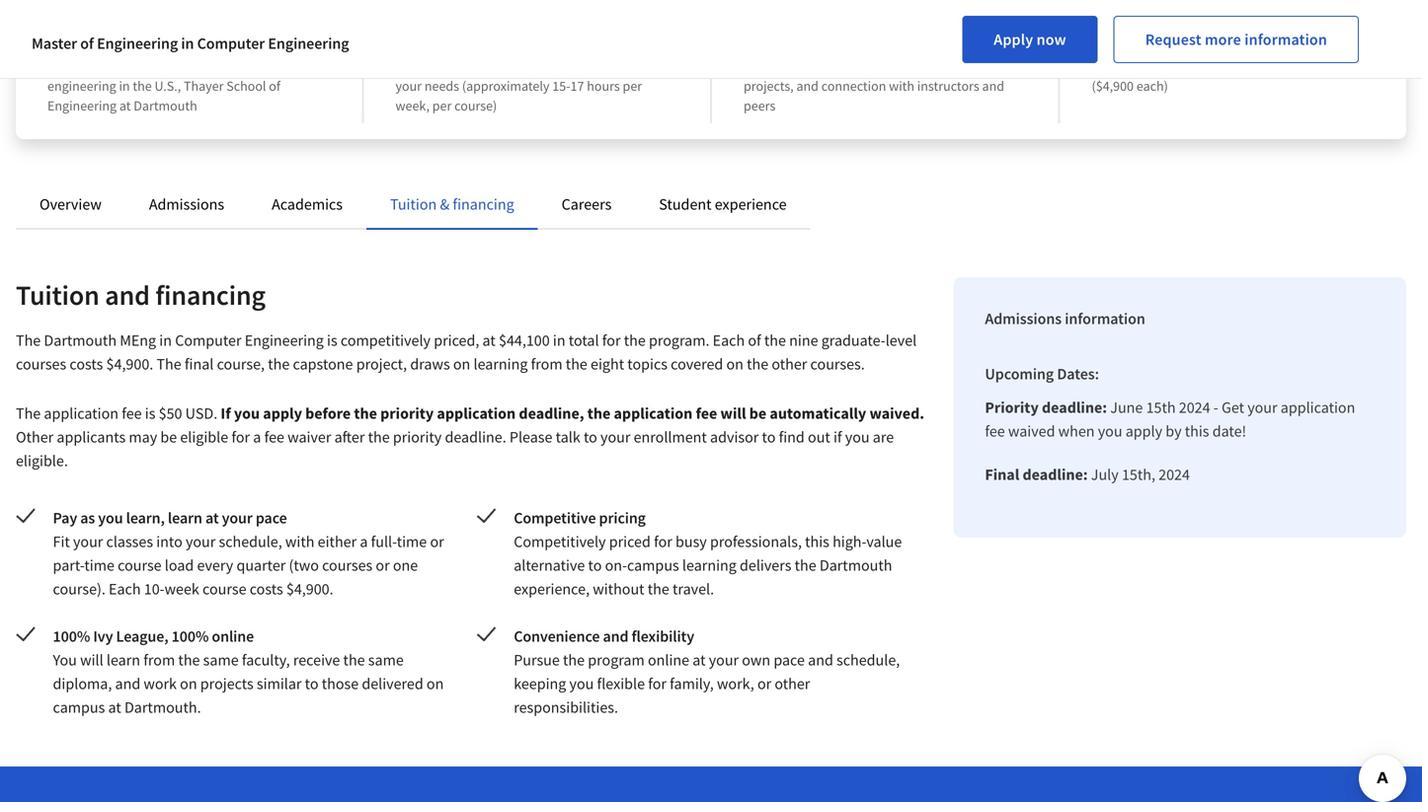 Task type: vqa. For each thing, say whether or not it's contained in the screenshot.
apply in The application fee is $50 USD. If you apply before the priority application deadline, the application fee will be automatically waived. Other applicants may be eligible for a fee waiver after the priority deadline. Please talk to your enrollment advisor to find out if you are eligible.
yes



Task type: locate. For each thing, give the bounding box(es) containing it.
the up 15-
[[546, 57, 566, 75]]

0 vertical spatial admissions
[[149, 195, 224, 214]]

the right after
[[368, 428, 390, 447]]

high-
[[833, 532, 866, 552]]

ivy right the an
[[115, 28, 140, 53]]

financing right & at left
[[453, 195, 514, 214]]

learning
[[474, 355, 528, 374], [682, 556, 737, 576]]

2024 inside june 15th 2024 - get your application fee waived when you apply by this date!
[[1179, 398, 1210, 418]]

1 horizontal spatial 100%
[[171, 627, 209, 647]]

master
[[32, 34, 77, 53]]

delivers
[[740, 556, 791, 576]]

to down receive
[[305, 675, 319, 694]]

work,
[[717, 675, 754, 694]]

other
[[16, 428, 54, 447]]

pace up quarter
[[256, 509, 287, 528]]

when
[[1058, 422, 1095, 441]]

information up term
[[1245, 30, 1327, 49]]

0 vertical spatial ivy
[[115, 28, 140, 53]]

1 vertical spatial campus
[[53, 698, 105, 718]]

or for convenience and flexibility pursue the program online at your own pace and schedule, keeping you flexible for family, work, or other responsibilities.
[[757, 675, 771, 694]]

is inside the application fee is $50 usd. if you apply before the priority application deadline, the application fee will be automatically waived. other applicants may be eligible for a fee waiver after the priority deadline. please talk to your enrollment advisor to find out if you are eligible.
[[145, 404, 155, 424]]

1 vertical spatial ivy
[[93, 627, 113, 647]]

with inside pay as you learn, learn at your pace fit your classes into your schedule, with either a full-time or part-time course load every quarter (two courses or one course). each 10-week course costs $4,900.
[[285, 532, 315, 552]]

admissions for admissions information
[[985, 309, 1062, 329]]

and down hands-
[[982, 77, 1004, 95]]

1 horizontal spatial a
[[360, 532, 368, 552]]

1 horizontal spatial courses
[[322, 556, 373, 576]]

1 horizontal spatial apply
[[1126, 422, 1163, 441]]

you right as
[[98, 509, 123, 528]]

you down cost
[[1209, 57, 1230, 75]]

program up (approximately
[[476, 57, 526, 75]]

0 horizontal spatial with
[[285, 532, 315, 552]]

0 vertical spatial pay
[[1092, 57, 1112, 75]]

1 vertical spatial from
[[143, 651, 175, 671]]

out
[[808, 428, 830, 447]]

priced
[[609, 532, 651, 552]]

0 horizontal spatial total
[[569, 331, 599, 351]]

0 horizontal spatial financing
[[155, 278, 266, 313]]

courses down request
[[1162, 57, 1206, 75]]

0 vertical spatial costs
[[69, 355, 103, 374]]

pay left as
[[53, 509, 77, 528]]

1 vertical spatial courses
[[16, 355, 66, 374]]

more
[[1205, 30, 1241, 49]]

peers
[[744, 97, 776, 115]]

the for dartmouth
[[16, 331, 41, 351]]

courses inside $44,100 total cost pay only for courses you enroll in per term ($4,900 each)
[[1162, 57, 1206, 75]]

you inside june 15th 2024 - get your application fee waived when you apply by this date!
[[1098, 422, 1122, 441]]

competitive pricing competitively priced for busy professionals, this high-value alternative to on-campus learning delivers the dartmouth experience, without the travel.
[[514, 509, 902, 599]]

0 vertical spatial courses
[[1162, 57, 1206, 75]]

1 vertical spatial financing
[[155, 278, 266, 313]]

1 vertical spatial one
[[393, 556, 418, 576]]

weekly live sessions, lecture videos, hands-on projects, and connection with instructors and peers
[[744, 57, 1007, 115]]

0 horizontal spatial same
[[203, 651, 239, 671]]

will up "diploma,"
[[80, 651, 103, 671]]

1 vertical spatial learn
[[107, 651, 140, 671]]

2 100% from the left
[[171, 627, 209, 647]]

1 horizontal spatial is
[[327, 331, 337, 351]]

1 horizontal spatial schedule,
[[837, 651, 900, 671]]

learning inside competitive pricing competitively priced for busy professionals, this high-value alternative to on-campus learning delivers the dartmouth experience, without the travel.
[[682, 556, 737, 576]]

priority
[[985, 398, 1039, 418]]

10-
[[144, 580, 165, 599]]

same up projects
[[203, 651, 239, 671]]

pursue
[[514, 651, 560, 671]]

by
[[1166, 422, 1182, 441]]

or down own at the bottom right of page
[[757, 675, 771, 694]]

0 horizontal spatial admissions
[[149, 195, 224, 214]]

schedule,
[[219, 532, 282, 552], [837, 651, 900, 671]]

faculty,
[[242, 651, 290, 671]]

u.s.,
[[155, 77, 181, 95]]

fee down priority
[[985, 422, 1005, 441]]

apply
[[263, 404, 302, 424], [1126, 422, 1163, 441]]

find
[[779, 428, 805, 447]]

campus inside competitive pricing competitively priced for busy professionals, this high-value alternative to on-campus learning delivers the dartmouth experience, without the travel.
[[627, 556, 679, 576]]

pay
[[1092, 57, 1112, 75], [53, 509, 77, 528]]

costs inside pay as you learn, learn at your pace fit your classes into your schedule, with either a full-time or part-time course load every quarter (two courses or one course). each 10-week course costs $4,900.
[[250, 580, 283, 599]]

or down full-
[[376, 556, 390, 576]]

$4,900. inside the dartmouth meng in computer engineering is competitively priced, at $44,100 in total for the program. each of the nine graduate-level courses costs $4,900. the final course, the capstone project, draws on learning from the eight topics covered on the other courses.
[[106, 355, 153, 374]]

0 horizontal spatial costs
[[69, 355, 103, 374]]

deadline: up when at the right bottom of the page
[[1042, 398, 1107, 418]]

this inside june 15th 2024 - get your application fee waived when you apply by this date!
[[1185, 422, 1209, 441]]

you up the responsibilities.
[[569, 675, 594, 694]]

1 vertical spatial per
[[623, 77, 642, 95]]

a
[[253, 428, 261, 447], [360, 532, 368, 552]]

priority left deadline.
[[393, 428, 442, 447]]

time
[[397, 532, 427, 552], [84, 556, 114, 576]]

or inside convenience and flexibility pursue the program online at your own pace and schedule, keeping you flexible for family, work, or other responsibilities.
[[757, 675, 771, 694]]

you inside convenience and flexibility pursue the program online at your own pace and schedule, keeping you flexible for family, work, or other responsibilities.
[[569, 675, 594, 694]]

2 vertical spatial dartmouth
[[820, 556, 892, 576]]

a left waiver
[[253, 428, 261, 447]]

needs
[[425, 77, 459, 95]]

2 horizontal spatial dartmouth
[[820, 556, 892, 576]]

on right delivered
[[427, 675, 444, 694]]

0 vertical spatial each
[[713, 331, 745, 351]]

1 horizontal spatial with
[[889, 77, 915, 95]]

on up (approximately
[[529, 57, 544, 75]]

you inside pay as you learn, learn at your pace fit your classes into your schedule, with either a full-time or part-time course load every quarter (two courses or one course). each 10-week course costs $4,900.
[[98, 509, 123, 528]]

the right covered
[[747, 355, 769, 374]]

2024
[[1179, 398, 1210, 418], [1159, 465, 1190, 485]]

1 horizontal spatial $4,900.
[[286, 580, 333, 599]]

deadline:
[[1042, 398, 1107, 418], [1023, 465, 1088, 485]]

the up needs
[[454, 57, 473, 75]]

campus down priced
[[627, 556, 679, 576]]

1 vertical spatial deadline:
[[1023, 465, 1088, 485]]

courses inside pay as you learn, learn at your pace fit your classes into your schedule, with either a full-time or part-time course load every quarter (two courses or one course). each 10-week course costs $4,900.
[[322, 556, 373, 576]]

similar
[[257, 675, 302, 694]]

pace inside pay as you learn, learn at your pace fit your classes into your schedule, with either a full-time or part-time course load every quarter (two courses or one course). each 10-week course costs $4,900.
[[256, 509, 287, 528]]

course down "every" on the bottom
[[202, 580, 246, 599]]

enroll
[[1233, 57, 1267, 75]]

0 horizontal spatial per
[[432, 97, 452, 115]]

tuition & financing link
[[390, 195, 514, 214]]

costs down quarter
[[250, 580, 283, 599]]

deadline: down when at the right bottom of the page
[[1023, 465, 1088, 485]]

2 vertical spatial or
[[757, 675, 771, 694]]

0 horizontal spatial online
[[212, 627, 254, 647]]

0 horizontal spatial from
[[143, 651, 175, 671]]

dartmouth inside earn an ivy league degree from one of the first professional schools of engineering in the u.s., thayer school of engineering at dartmouth
[[134, 97, 197, 115]]

pricing
[[599, 509, 646, 528]]

0 vertical spatial 2024
[[1179, 398, 1210, 418]]

term
[[1305, 57, 1333, 75]]

0 horizontal spatial time
[[84, 556, 114, 576]]

and left work
[[115, 675, 140, 694]]

before
[[305, 404, 351, 424]]

total left cost
[[1161, 28, 1201, 53]]

one inside earn an ivy league degree from one of the first professional schools of engineering in the u.s., thayer school of engineering at dartmouth
[[80, 57, 102, 75]]

admissions for admissions
[[149, 195, 224, 214]]

computer up final
[[175, 331, 241, 351]]

covered
[[671, 355, 723, 374]]

apply inside june 15th 2024 - get your application fee waived when you apply by this date!
[[1126, 422, 1163, 441]]

courses inside the dartmouth meng in computer engineering is competitively priced, at $44,100 in total for the program. each of the nine graduate-level courses costs $4,900. the final course, the capstone project, draws on learning from the eight topics covered on the other courses.
[[16, 355, 66, 374]]

tuition down overview link
[[16, 278, 100, 313]]

overview link
[[40, 195, 102, 214]]

1 horizontal spatial be
[[749, 404, 767, 424]]

the left travel.
[[648, 580, 669, 599]]

1 vertical spatial $44,100
[[499, 331, 550, 351]]

1 vertical spatial learning
[[682, 556, 737, 576]]

1 horizontal spatial financing
[[453, 195, 514, 214]]

1 vertical spatial costs
[[250, 580, 283, 599]]

dartmouth inside competitive pricing competitively priced for busy professionals, this high-value alternative to on-campus learning delivers the dartmouth experience, without the travel.
[[820, 556, 892, 576]]

application inside june 15th 2024 - get your application fee waived when you apply by this date!
[[1281, 398, 1355, 418]]

the right the delivers
[[795, 556, 816, 576]]

same up delivered
[[368, 651, 404, 671]]

courses down either
[[322, 556, 373, 576]]

courses
[[1162, 57, 1206, 75], [16, 355, 66, 374], [322, 556, 373, 576]]

per inside $44,100 total cost pay only for courses you enroll in per term ($4,900 each)
[[1283, 57, 1303, 75]]

1 horizontal spatial course
[[202, 580, 246, 599]]

ivy inside earn an ivy league degree from one of the first professional schools of engineering in the u.s., thayer school of engineering at dartmouth
[[115, 28, 140, 53]]

$4,900. down the (two
[[286, 580, 333, 599]]

advisor
[[710, 428, 759, 447]]

learn up 'into'
[[168, 509, 202, 528]]

the for application
[[16, 404, 41, 424]]

school
[[226, 77, 266, 95]]

$44,100 right priced,
[[499, 331, 550, 351]]

dartmouth
[[134, 97, 197, 115], [44, 331, 117, 351], [820, 556, 892, 576]]

1 vertical spatial time
[[84, 556, 114, 576]]

1 horizontal spatial costs
[[250, 580, 283, 599]]

dartmouth down u.s.,
[[134, 97, 197, 115]]

1 vertical spatial priority
[[393, 428, 442, 447]]

ivy left league,
[[93, 627, 113, 647]]

week,
[[396, 97, 430, 115]]

1 vertical spatial is
[[145, 404, 155, 424]]

one up engineering
[[80, 57, 102, 75]]

information up the dates:
[[1065, 309, 1145, 329]]

the right deadline, at the bottom of page
[[587, 404, 611, 424]]

each)
[[1137, 77, 1168, 95]]

for up eight
[[602, 331, 621, 351]]

time right either
[[397, 532, 427, 552]]

priority
[[380, 404, 434, 424], [393, 428, 442, 447]]

1 vertical spatial pay
[[53, 509, 77, 528]]

the
[[16, 331, 41, 351], [156, 355, 181, 374], [16, 404, 41, 424]]

1 horizontal spatial online
[[648, 651, 689, 671]]

0 horizontal spatial information
[[1065, 309, 1145, 329]]

from inside 100% ivy league, 100% online you will learn from the same faculty, receive the same diploma, and work on projects similar to those delivered on campus at dartmouth.
[[143, 651, 175, 671]]

be
[[749, 404, 767, 424], [160, 428, 177, 447]]

1 vertical spatial course
[[202, 580, 246, 599]]

for left family,
[[648, 675, 667, 694]]

application up enrollment
[[614, 404, 693, 424]]

$44,100
[[1092, 28, 1158, 53], [499, 331, 550, 351]]

and inside 100% ivy league, 100% online you will learn from the same faculty, receive the same diploma, and work on projects similar to those delivered on campus at dartmouth.
[[115, 675, 140, 694]]

engineering inside earn an ivy league degree from one of the first professional schools of engineering in the u.s., thayer school of engineering at dartmouth
[[47, 97, 117, 115]]

2 vertical spatial the
[[16, 404, 41, 424]]

0 horizontal spatial be
[[160, 428, 177, 447]]

student
[[659, 195, 712, 214]]

1 horizontal spatial will
[[720, 404, 746, 424]]

1 vertical spatial or
[[376, 556, 390, 576]]

of left nine at the top right of the page
[[748, 331, 761, 351]]

0 vertical spatial program
[[476, 57, 526, 75]]

to left find
[[762, 428, 776, 447]]

the down convenience
[[563, 651, 585, 671]]

1 vertical spatial admissions
[[985, 309, 1062, 329]]

$44,100 up only
[[1092, 28, 1158, 53]]

time up course).
[[84, 556, 114, 576]]

1 100% from the left
[[53, 627, 90, 647]]

receive
[[293, 651, 340, 671]]

1 horizontal spatial from
[[531, 355, 563, 374]]

1 vertical spatial will
[[80, 651, 103, 671]]

quarter
[[236, 556, 286, 576]]

0 vertical spatial schedule,
[[219, 532, 282, 552]]

you right if
[[845, 428, 870, 447]]

for left busy
[[654, 532, 672, 552]]

waived.
[[870, 404, 924, 424]]

1 vertical spatial each
[[109, 580, 141, 599]]

this inside competitive pricing competitively priced for busy professionals, this high-value alternative to on-campus learning delivers the dartmouth experience, without the travel.
[[805, 532, 829, 552]]

total inside $44,100 total cost pay only for courses you enroll in per term ($4,900 each)
[[1161, 28, 1201, 53]]

each up covered
[[713, 331, 745, 351]]

1 horizontal spatial per
[[623, 77, 642, 95]]

0 vertical spatial other
[[772, 355, 807, 374]]

ivy inside 100% ivy league, 100% online you will learn from the same faculty, receive the same diploma, and work on projects similar to those delivered on campus at dartmouth.
[[93, 627, 113, 647]]

a inside the application fee is $50 usd. if you apply before the priority application deadline, the application fee will be automatically waived. other applicants may be eligible for a fee waiver after the priority deadline. please talk to your enrollment advisor to find out if you are eligible.
[[253, 428, 261, 447]]

in
[[181, 34, 194, 53], [1270, 57, 1280, 75], [119, 77, 130, 95], [159, 331, 172, 351], [553, 331, 565, 351]]

waiver
[[288, 428, 331, 447]]

apply down 15th
[[1126, 422, 1163, 441]]

from up work
[[143, 651, 175, 671]]

value
[[866, 532, 902, 552]]

engineering up capstone
[[245, 331, 324, 351]]

priority deadline:
[[985, 398, 1107, 418]]

tuition left & at left
[[390, 195, 437, 214]]

2024 left "-" on the right of the page
[[1179, 398, 1210, 418]]

1 vertical spatial other
[[775, 675, 810, 694]]

$44,100 inside $44,100 total cost pay only for courses you enroll in per term ($4,900 each)
[[1092, 28, 1158, 53]]

your inside 'complete the program on the schedule that suits your needs (approximately 15-17 hours per week, per course)'
[[396, 77, 422, 95]]

0 vertical spatial tuition
[[390, 195, 437, 214]]

1 horizontal spatial information
[[1245, 30, 1327, 49]]

0 horizontal spatial pace
[[256, 509, 287, 528]]

online down flexibility at bottom left
[[648, 651, 689, 671]]

learn inside 100% ivy league, 100% online you will learn from the same faculty, receive the same diploma, and work on projects similar to those delivered on campus at dartmouth.
[[107, 651, 140, 671]]

$4,900. inside pay as you learn, learn at your pace fit your classes into your schedule, with either a full-time or part-time course load every quarter (two courses or one course). each 10-week course costs $4,900.
[[286, 580, 333, 599]]

professional
[[166, 57, 237, 75]]

2 vertical spatial courses
[[322, 556, 373, 576]]

2024 right "15th,"
[[1159, 465, 1190, 485]]

0 vertical spatial per
[[1283, 57, 1303, 75]]

0 vertical spatial this
[[1185, 422, 1209, 441]]

0 horizontal spatial tuition
[[16, 278, 100, 313]]

for inside the application fee is $50 usd. if you apply before the priority application deadline, the application fee will be automatically waived. other applicants may be eligible for a fee waiver after the priority deadline. please talk to your enrollment advisor to find out if you are eligible.
[[231, 428, 250, 447]]

0 vertical spatial dartmouth
[[134, 97, 197, 115]]

engineering up the schools
[[268, 34, 349, 53]]

1 horizontal spatial program
[[588, 651, 645, 671]]

a left full-
[[360, 532, 368, 552]]

0 vertical spatial with
[[889, 77, 915, 95]]

computer inside the dartmouth meng in computer engineering is competitively priced, at $44,100 in total for the program. each of the nine graduate-level courses costs $4,900. the final course, the capstone project, draws on learning from the eight topics covered on the other courses.
[[175, 331, 241, 351]]

after
[[334, 428, 365, 447]]

on right covered
[[726, 355, 744, 374]]

0 vertical spatial is
[[327, 331, 337, 351]]

and down live
[[796, 77, 819, 95]]

1 vertical spatial 2024
[[1159, 465, 1190, 485]]

pace inside convenience and flexibility pursue the program online at your own pace and schedule, keeping you flexible for family, work, or other responsibilities.
[[774, 651, 805, 671]]

1 horizontal spatial ivy
[[115, 28, 140, 53]]

this right by
[[1185, 422, 1209, 441]]

&
[[440, 195, 450, 214]]

the inside the application fee is $50 usd. if you apply before the priority application deadline, the application fee will be automatically waived. other applicants may be eligible for a fee waiver after the priority deadline. please talk to your enrollment advisor to find out if you are eligible.
[[16, 404, 41, 424]]

full-
[[371, 532, 397, 552]]

with up the (two
[[285, 532, 315, 552]]

tuition for tuition & financing
[[390, 195, 437, 214]]

per
[[1283, 57, 1303, 75], [623, 77, 642, 95], [432, 97, 452, 115]]

1 horizontal spatial admissions
[[985, 309, 1062, 329]]

1 horizontal spatial learning
[[682, 556, 737, 576]]

for right eligible
[[231, 428, 250, 447]]

learning up travel.
[[682, 556, 737, 576]]

1 horizontal spatial $44,100
[[1092, 28, 1158, 53]]

in inside $44,100 total cost pay only for courses you enroll in per term ($4,900 each)
[[1270, 57, 1280, 75]]

on inside weekly live sessions, lecture videos, hands-on projects, and connection with instructors and peers
[[992, 57, 1007, 75]]

0 horizontal spatial $44,100
[[499, 331, 550, 351]]

($4,900
[[1092, 77, 1134, 95]]

0 horizontal spatial one
[[80, 57, 102, 75]]

in right engineering
[[119, 77, 130, 95]]

1 vertical spatial $4,900.
[[286, 580, 333, 599]]

1 vertical spatial this
[[805, 532, 829, 552]]

2 horizontal spatial or
[[757, 675, 771, 694]]

delivered
[[362, 675, 423, 694]]

for inside the dartmouth meng in computer engineering is competitively priced, at $44,100 in total for the program. each of the nine graduate-level courses costs $4,900. the final course, the capstone project, draws on learning from the eight topics covered on the other courses.
[[602, 331, 621, 351]]

application up applicants in the bottom left of the page
[[44, 404, 119, 424]]

0 vertical spatial deadline:
[[1042, 398, 1107, 418]]

apply
[[994, 30, 1033, 49]]

your inside june 15th 2024 - get your application fee waived when you apply by this date!
[[1248, 398, 1278, 418]]

convenience and flexibility pursue the program online at your own pace and schedule, keeping you flexible for family, work, or other responsibilities.
[[514, 627, 900, 718]]

the left eight
[[566, 355, 587, 374]]

you down "june"
[[1098, 422, 1122, 441]]

eight
[[591, 355, 624, 374]]

for inside competitive pricing competitively priced for busy professionals, this high-value alternative to on-campus learning delivers the dartmouth experience, without the travel.
[[654, 532, 672, 552]]

(approximately
[[462, 77, 550, 95]]

learning down priced,
[[474, 355, 528, 374]]

0 vertical spatial campus
[[627, 556, 679, 576]]

be down $50
[[160, 428, 177, 447]]

0 horizontal spatial learn
[[107, 651, 140, 671]]

that
[[623, 57, 647, 75]]

1 vertical spatial information
[[1065, 309, 1145, 329]]

$44,100 inside the dartmouth meng in computer engineering is competitively priced, at $44,100 in total for the program. each of the nine graduate-level courses costs $4,900. the final course, the capstone project, draws on learning from the eight topics covered on the other courses.
[[499, 331, 550, 351]]

apply inside the application fee is $50 usd. if you apply before the priority application deadline, the application fee will be automatically waived. other applicants may be eligible for a fee waiver after the priority deadline. please talk to your enrollment advisor to find out if you are eligible.
[[263, 404, 302, 424]]

you right the if
[[234, 404, 260, 424]]

dartmouth inside the dartmouth meng in computer engineering is competitively priced, at $44,100 in total for the program. each of the nine graduate-level courses costs $4,900. the final course, the capstone project, draws on learning from the eight topics covered on the other courses.
[[44, 331, 117, 351]]

experience,
[[514, 580, 590, 599]]

pay up the '($4,900'
[[1092, 57, 1112, 75]]

$50
[[159, 404, 182, 424]]

in up deadline, at the bottom of page
[[553, 331, 565, 351]]

pace right own at the bottom right of page
[[774, 651, 805, 671]]

1 horizontal spatial learn
[[168, 509, 202, 528]]

online up faculty,
[[212, 627, 254, 647]]

1 horizontal spatial dartmouth
[[134, 97, 197, 115]]

lecture
[[865, 57, 906, 75]]

0 vertical spatial a
[[253, 428, 261, 447]]

on down apply
[[992, 57, 1007, 75]]

or for pay as you learn, learn at your pace fit your classes into your schedule, with either a full-time or part-time course load every quarter (two courses or one course). each 10-week course costs $4,900.
[[430, 532, 444, 552]]

application right get
[[1281, 398, 1355, 418]]

costs up applicants in the bottom left of the page
[[69, 355, 103, 374]]

competitively
[[341, 331, 431, 351]]

computer for meng
[[175, 331, 241, 351]]

campus inside 100% ivy league, 100% online you will learn from the same faculty, receive the same diploma, and work on projects similar to those delivered on campus at dartmouth.
[[53, 698, 105, 718]]

you inside $44,100 total cost pay only for courses you enroll in per term ($4,900 each)
[[1209, 57, 1230, 75]]

with inside weekly live sessions, lecture videos, hands-on projects, and connection with instructors and peers
[[889, 77, 915, 95]]

0 vertical spatial information
[[1245, 30, 1327, 49]]

deadline: for final
[[1023, 465, 1088, 485]]

information inside button
[[1245, 30, 1327, 49]]

1 vertical spatial dartmouth
[[44, 331, 117, 351]]

0 horizontal spatial campus
[[53, 698, 105, 718]]

engineering down engineering
[[47, 97, 117, 115]]

the left nine at the top right of the page
[[764, 331, 786, 351]]

dartmouth.
[[124, 698, 201, 718]]

as
[[80, 509, 95, 528]]

for up the each)
[[1143, 57, 1159, 75]]

1 horizontal spatial campus
[[627, 556, 679, 576]]

final
[[185, 355, 214, 374]]

apply up waiver
[[263, 404, 302, 424]]

2 same from the left
[[368, 651, 404, 671]]

get
[[1222, 398, 1244, 418]]

1 horizontal spatial pace
[[774, 651, 805, 671]]

upcoming dates:
[[985, 364, 1099, 384]]

per down that
[[623, 77, 642, 95]]



Task type: describe. For each thing, give the bounding box(es) containing it.
either
[[318, 532, 357, 552]]

of down the an
[[105, 57, 117, 75]]

online inside convenience and flexibility pursue the program online at your own pace and schedule, keeping you flexible for family, work, or other responsibilities.
[[648, 651, 689, 671]]

of down the schools
[[269, 77, 280, 95]]

at inside 100% ivy league, 100% online you will learn from the same faculty, receive the same diploma, and work on projects similar to those delivered on campus at dartmouth.
[[108, 698, 121, 718]]

family,
[[670, 675, 714, 694]]

of inside the dartmouth meng in computer engineering is competitively priced, at $44,100 in total for the program. each of the nine graduate-level courses costs $4,900. the final course, the capstone project, draws on learning from the eight topics covered on the other courses.
[[748, 331, 761, 351]]

1 vertical spatial be
[[160, 428, 177, 447]]

admissions information
[[985, 309, 1145, 329]]

responsibilities.
[[514, 698, 618, 718]]

the up those
[[343, 651, 365, 671]]

load
[[165, 556, 194, 576]]

of right master
[[80, 34, 94, 53]]

fit
[[53, 532, 70, 552]]

date!
[[1212, 422, 1247, 441]]

projects
[[200, 675, 254, 694]]

deadline: for priority
[[1042, 398, 1107, 418]]

for inside convenience and flexibility pursue the program online at your own pace and schedule, keeping you flexible for family, work, or other responsibilities.
[[648, 675, 667, 694]]

a inside pay as you learn, learn at your pace fit your classes into your schedule, with either a full-time or part-time course load every quarter (two courses or one course). each 10-week course costs $4,900.
[[360, 532, 368, 552]]

of right the schools
[[287, 57, 298, 75]]

total inside the dartmouth meng in computer engineering is competitively priced, at $44,100 in total for the program. each of the nine graduate-level courses costs $4,900. the final course, the capstone project, draws on learning from the eight topics covered on the other courses.
[[569, 331, 599, 351]]

each inside pay as you learn, learn at your pace fit your classes into your schedule, with either a full-time or part-time course load every quarter (two courses or one course). each 10-week course costs $4,900.
[[109, 580, 141, 599]]

careers
[[562, 195, 612, 214]]

request more information button
[[1114, 16, 1359, 63]]

the left the first
[[119, 57, 138, 75]]

program inside convenience and flexibility pursue the program online at your own pace and schedule, keeping you flexible for family, work, or other responsibilities.
[[588, 651, 645, 671]]

on-
[[605, 556, 627, 576]]

program inside 'complete the program on the schedule that suits your needs (approximately 15-17 hours per week, per course)'
[[476, 57, 526, 75]]

online inside 100% ivy league, 100% online you will learn from the same faculty, receive the same diploma, and work on projects similar to those delivered on campus at dartmouth.
[[212, 627, 254, 647]]

engineering inside the dartmouth meng in computer engineering is competitively priced, at $44,100 in total for the program. each of the nine graduate-level courses costs $4,900. the final course, the capstone project, draws on learning from the eight topics covered on the other courses.
[[245, 331, 324, 351]]

apply now button
[[962, 16, 1098, 63]]

program.
[[649, 331, 710, 351]]

and left flexibility at bottom left
[[603, 627, 629, 647]]

fee up advisor
[[696, 404, 717, 424]]

alternative
[[514, 556, 585, 576]]

on right work
[[180, 675, 197, 694]]

0 vertical spatial be
[[749, 404, 767, 424]]

pay inside pay as you learn, learn at your pace fit your classes into your schedule, with either a full-time or part-time course load every quarter (two courses or one course). each 10-week course costs $4,900.
[[53, 509, 77, 528]]

fee inside june 15th 2024 - get your application fee waived when you apply by this date!
[[985, 422, 1005, 441]]

at inside convenience and flexibility pursue the program online at your own pace and schedule, keeping you flexible for family, work, or other responsibilities.
[[693, 651, 706, 671]]

in up professional
[[181, 34, 194, 53]]

to inside competitive pricing competitively priced for busy professionals, this high-value alternative to on-campus learning delivers the dartmouth experience, without the travel.
[[588, 556, 602, 576]]

if
[[834, 428, 842, 447]]

in right meng
[[159, 331, 172, 351]]

17
[[570, 77, 584, 95]]

engineering up the first
[[97, 34, 178, 53]]

pay inside $44,100 total cost pay only for courses you enroll in per term ($4,900 each)
[[1092, 57, 1112, 75]]

schools
[[240, 57, 284, 75]]

admissions link
[[149, 195, 224, 214]]

will inside 100% ivy league, 100% online you will learn from the same faculty, receive the same diploma, and work on projects similar to those delivered on campus at dartmouth.
[[80, 651, 103, 671]]

meng
[[120, 331, 156, 351]]

the up dartmouth.
[[178, 651, 200, 671]]

course).
[[53, 580, 106, 599]]

complete the program on the schedule that suits your needs (approximately 15-17 hours per week, per course)
[[396, 57, 677, 115]]

2 vertical spatial per
[[432, 97, 452, 115]]

experience
[[715, 195, 787, 214]]

at inside pay as you learn, learn at your pace fit your classes into your schedule, with either a full-time or part-time course load every quarter (two courses or one course). each 10-week course costs $4,900.
[[205, 509, 219, 528]]

complete
[[396, 57, 452, 75]]

learn inside pay as you learn, learn at your pace fit your classes into your schedule, with either a full-time or part-time course load every quarter (two courses or one course). each 10-week course costs $4,900.
[[168, 509, 202, 528]]

topics
[[627, 355, 668, 374]]

application up deadline.
[[437, 404, 516, 424]]

other inside the dartmouth meng in computer engineering is competitively priced, at $44,100 in total for the program. each of the nine graduate-level courses costs $4,900. the final course, the capstone project, draws on learning from the eight topics covered on the other courses.
[[772, 355, 807, 374]]

competitively
[[514, 532, 606, 552]]

costs inside the dartmouth meng in computer engineering is competitively priced, at $44,100 in total for the program. each of the nine graduate-level courses costs $4,900. the final course, the capstone project, draws on learning from the eight topics covered on the other courses.
[[69, 355, 103, 374]]

will inside the application fee is $50 usd. if you apply before the priority application deadline, the application fee will be automatically waived. other applicants may be eligible for a fee waiver after the priority deadline. please talk to your enrollment advisor to find out if you are eligible.
[[720, 404, 746, 424]]

learning inside the dartmouth meng in computer engineering is competitively priced, at $44,100 in total for the program. each of the nine graduate-level courses costs $4,900. the final course, the capstone project, draws on learning from the eight topics covered on the other courses.
[[474, 355, 528, 374]]

each inside the dartmouth meng in computer engineering is competitively priced, at $44,100 in total for the program. each of the nine graduate-level courses costs $4,900. the final course, the capstone project, draws on learning from the eight topics covered on the other courses.
[[713, 331, 745, 351]]

for inside $44,100 total cost pay only for courses you enroll in per term ($4,900 each)
[[1143, 57, 1159, 75]]

level
[[886, 331, 917, 351]]

financing for tuition & financing
[[453, 195, 514, 214]]

course,
[[217, 355, 265, 374]]

graduate-
[[821, 331, 886, 351]]

1 horizontal spatial time
[[397, 532, 427, 552]]

waived
[[1008, 422, 1055, 441]]

on inside 'complete the program on the schedule that suits your needs (approximately 15-17 hours per week, per course)'
[[529, 57, 544, 75]]

courses.
[[810, 355, 865, 374]]

hours
[[587, 77, 620, 95]]

an
[[90, 28, 111, 53]]

videos,
[[908, 57, 950, 75]]

15-
[[552, 77, 570, 95]]

fee up may
[[122, 404, 142, 424]]

1 vertical spatial the
[[156, 355, 181, 374]]

league
[[144, 28, 205, 53]]

schedule, inside pay as you learn, learn at your pace fit your classes into your schedule, with either a full-time or part-time course load every quarter (two courses or one course). each 10-week course costs $4,900.
[[219, 532, 282, 552]]

diploma,
[[53, 675, 112, 694]]

usd.
[[185, 404, 217, 424]]

(two
[[289, 556, 319, 576]]

1 same from the left
[[203, 651, 239, 671]]

at inside the dartmouth meng in computer engineering is competitively priced, at $44,100 in total for the program. each of the nine graduate-level courses costs $4,900. the final course, the capstone project, draws on learning from the eight topics covered on the other courses.
[[482, 331, 496, 351]]

computer for engineering
[[197, 34, 265, 53]]

capstone
[[293, 355, 353, 374]]

earn
[[47, 28, 86, 53]]

without
[[593, 580, 644, 599]]

and right own at the bottom right of page
[[808, 651, 833, 671]]

week
[[165, 580, 199, 599]]

is inside the dartmouth meng in computer engineering is competitively priced, at $44,100 in total for the program. each of the nine graduate-level courses costs $4,900. the final course, the capstone project, draws on learning from the eight topics covered on the other courses.
[[327, 331, 337, 351]]

fee left waiver
[[264, 428, 284, 447]]

the application fee is $50 usd. if you apply before the priority application deadline, the application fee will be automatically waived. other applicants may be eligible for a fee waiver after the priority deadline. please talk to your enrollment advisor to find out if you are eligible.
[[16, 404, 924, 471]]

100% ivy league, 100% online you will learn from the same faculty, receive the same diploma, and work on projects similar to those delivered on campus at dartmouth.
[[53, 627, 444, 718]]

your inside the application fee is $50 usd. if you apply before the priority application deadline, the application fee will be automatically waived. other applicants may be eligible for a fee waiver after the priority deadline. please talk to your enrollment advisor to find out if you are eligible.
[[600, 428, 630, 447]]

now
[[1037, 30, 1066, 49]]

if
[[221, 404, 231, 424]]

eligible.
[[16, 451, 68, 471]]

applicants
[[57, 428, 126, 447]]

june
[[1110, 398, 1143, 418]]

to inside 100% ivy league, 100% online you will learn from the same faculty, receive the same diploma, and work on projects similar to those delivered on campus at dartmouth.
[[305, 675, 319, 694]]

tuition for tuition and financing
[[16, 278, 100, 313]]

schedule
[[568, 57, 620, 75]]

and up meng
[[105, 278, 150, 313]]

may
[[129, 428, 157, 447]]

at inside earn an ivy league degree from one of the first professional schools of engineering in the u.s., thayer school of engineering at dartmouth
[[119, 97, 131, 115]]

dates:
[[1057, 364, 1099, 384]]

from inside the dartmouth meng in computer engineering is competitively priced, at $44,100 in total for the program. each of the nine graduate-level courses costs $4,900. the final course, the capstone project, draws on learning from the eight topics covered on the other courses.
[[531, 355, 563, 374]]

from
[[47, 57, 78, 75]]

your inside convenience and flexibility pursue the program online at your own pace and schedule, keeping you flexible for family, work, or other responsibilities.
[[709, 651, 739, 671]]

competitive
[[514, 509, 596, 528]]

on down priced,
[[453, 355, 470, 374]]

the down the first
[[133, 77, 152, 95]]

request more information
[[1145, 30, 1327, 49]]

to right talk
[[584, 428, 597, 447]]

deadline,
[[519, 404, 584, 424]]

connection
[[821, 77, 886, 95]]

the up after
[[354, 404, 377, 424]]

suits
[[650, 57, 677, 75]]

student experience link
[[659, 195, 787, 214]]

final deadline: july 15th, 2024
[[985, 465, 1190, 485]]

the inside convenience and flexibility pursue the program online at your own pace and schedule, keeping you flexible for family, work, or other responsibilities.
[[563, 651, 585, 671]]

-
[[1214, 398, 1218, 418]]

one inside pay as you learn, learn at your pace fit your classes into your schedule, with either a full-time or part-time course load every quarter (two courses or one course). each 10-week course costs $4,900.
[[393, 556, 418, 576]]

classes
[[106, 532, 153, 552]]

schedule, inside convenience and flexibility pursue the program online at your own pace and schedule, keeping you flexible for family, work, or other responsibilities.
[[837, 651, 900, 671]]

the right course,
[[268, 355, 290, 374]]

careers link
[[562, 195, 612, 214]]

every
[[197, 556, 233, 576]]

0 vertical spatial priority
[[380, 404, 434, 424]]

other inside convenience and flexibility pursue the program online at your own pace and schedule, keeping you flexible for family, work, or other responsibilities.
[[775, 675, 810, 694]]

professionals,
[[710, 532, 802, 552]]

engineering
[[47, 77, 116, 95]]

0 vertical spatial course
[[118, 556, 162, 576]]

the up "topics"
[[624, 331, 646, 351]]

financing for tuition and financing
[[155, 278, 266, 313]]

overview
[[40, 195, 102, 214]]

travel.
[[673, 580, 714, 599]]

tuition & financing
[[390, 195, 514, 214]]

master of engineering in computer engineering
[[32, 34, 349, 53]]

in inside earn an ivy league degree from one of the first professional schools of engineering in the u.s., thayer school of engineering at dartmouth
[[119, 77, 130, 95]]

flexible
[[597, 675, 645, 694]]

request
[[1145, 30, 1202, 49]]



